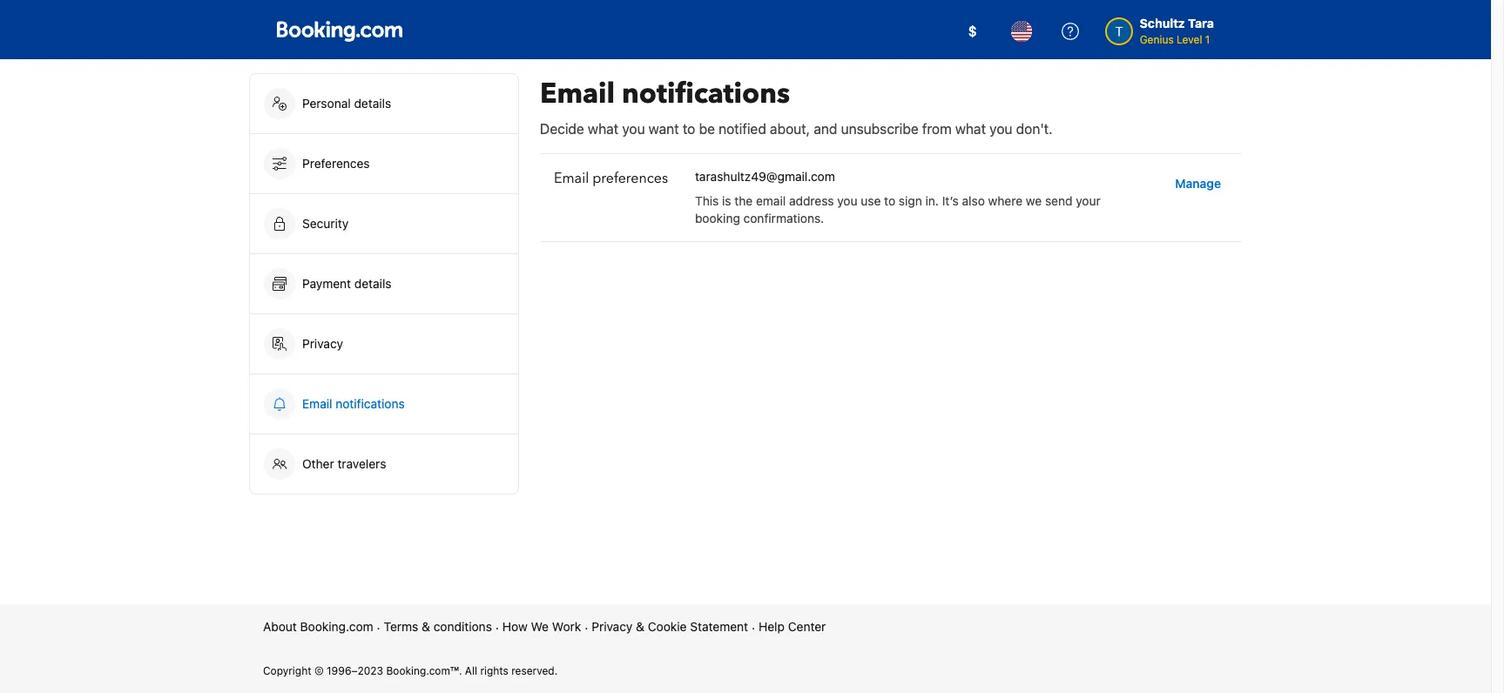 Task type: describe. For each thing, give the bounding box(es) containing it.
& for terms
[[422, 619, 430, 634]]

also
[[962, 193, 985, 208]]

genius
[[1140, 33, 1174, 46]]

terms & conditions
[[384, 619, 492, 634]]

payment details link
[[250, 254, 518, 314]]

booking.com
[[300, 619, 373, 634]]

preferences
[[302, 156, 370, 171]]

we
[[1026, 193, 1042, 208]]

to inside this is the email address you use to sign in. it's also where we send your booking confirmations.
[[884, 193, 896, 208]]

reserved.
[[511, 665, 558, 678]]

$
[[968, 24, 977, 39]]

about booking.com link
[[263, 618, 373, 636]]

help
[[759, 619, 785, 634]]

notified
[[719, 121, 766, 137]]

payment details
[[302, 276, 395, 291]]

payment
[[302, 276, 351, 291]]

address
[[789, 193, 834, 208]]

to inside email notifications decide what you want to be notified about, and unsubscribe from what you don't.
[[683, 121, 695, 137]]

email
[[756, 193, 786, 208]]

& for privacy
[[636, 619, 645, 634]]

privacy for privacy & cookie statement
[[592, 619, 633, 634]]

notifications for email notifications
[[336, 396, 405, 411]]

sign
[[899, 193, 922, 208]]

your
[[1076, 193, 1101, 208]]

be
[[699, 121, 715, 137]]

$ button
[[952, 10, 994, 52]]

personal
[[302, 96, 351, 111]]

from
[[922, 121, 952, 137]]

email preferences
[[554, 169, 668, 188]]

schultz
[[1140, 16, 1185, 30]]

help center link
[[759, 618, 826, 636]]

conditions
[[434, 619, 492, 634]]

security link
[[250, 194, 518, 253]]

all
[[465, 665, 477, 678]]

work
[[552, 619, 581, 634]]

don't.
[[1016, 121, 1053, 137]]

privacy link
[[250, 314, 518, 374]]

email notifications
[[302, 396, 405, 411]]

other
[[302, 456, 334, 471]]

email notifications link
[[250, 375, 518, 434]]

terms
[[384, 619, 418, 634]]

1 what from the left
[[588, 121, 619, 137]]

schultz tara genius level 1
[[1140, 16, 1214, 46]]

personal details
[[302, 96, 391, 111]]

details for payment details
[[354, 276, 392, 291]]

manage link
[[1168, 168, 1228, 199]]

the
[[735, 193, 753, 208]]

manage
[[1175, 176, 1221, 191]]

we
[[531, 619, 549, 634]]

email for email notifications decide what you want to be notified about, and unsubscribe from what you don't.
[[540, 75, 615, 113]]

how we work link
[[502, 618, 581, 636]]

terms & conditions link
[[384, 618, 492, 636]]

tara
[[1188, 16, 1214, 30]]

and
[[814, 121, 837, 137]]

other travelers
[[302, 456, 386, 471]]

email for email preferences
[[554, 169, 589, 188]]

confirmations.
[[744, 211, 824, 226]]

decide
[[540, 121, 584, 137]]



Task type: vqa. For each thing, say whether or not it's contained in the screenshot.
"Statement"
yes



Task type: locate. For each thing, give the bounding box(es) containing it.
1 horizontal spatial what
[[955, 121, 986, 137]]

1 & from the left
[[422, 619, 430, 634]]

1 vertical spatial to
[[884, 193, 896, 208]]

0 horizontal spatial notifications
[[336, 396, 405, 411]]

notifications
[[622, 75, 790, 113], [336, 396, 405, 411]]

1 vertical spatial email
[[554, 169, 589, 188]]

what right decide
[[588, 121, 619, 137]]

you inside this is the email address you use to sign in. it's also where we send your booking confirmations.
[[837, 193, 858, 208]]

0 vertical spatial details
[[354, 96, 391, 111]]

0 vertical spatial privacy
[[302, 336, 343, 351]]

0 vertical spatial email
[[540, 75, 615, 113]]

0 vertical spatial notifications
[[622, 75, 790, 113]]

1 horizontal spatial to
[[884, 193, 896, 208]]

send
[[1045, 193, 1073, 208]]

notifications for email notifications decide what you want to be notified about, and unsubscribe from what you don't.
[[622, 75, 790, 113]]

notifications up be
[[622, 75, 790, 113]]

1 horizontal spatial privacy
[[592, 619, 633, 634]]

about
[[263, 619, 297, 634]]

copyright © 1996–2023 booking.com™. all rights reserved.
[[263, 665, 558, 678]]

0 vertical spatial to
[[683, 121, 695, 137]]

how we work
[[502, 619, 581, 634]]

want
[[649, 121, 679, 137]]

privacy & cookie statement
[[592, 619, 748, 634]]

2 vertical spatial email
[[302, 396, 332, 411]]

0 horizontal spatial privacy
[[302, 336, 343, 351]]

1 details from the top
[[354, 96, 391, 111]]

email up decide
[[540, 75, 615, 113]]

1 vertical spatial privacy
[[592, 619, 633, 634]]

2 horizontal spatial you
[[990, 121, 1013, 137]]

&
[[422, 619, 430, 634], [636, 619, 645, 634]]

& right terms
[[422, 619, 430, 634]]

©
[[314, 665, 324, 678]]

& left the cookie
[[636, 619, 645, 634]]

details right payment
[[354, 276, 392, 291]]

privacy & cookie statement link
[[592, 618, 748, 636]]

1 horizontal spatial notifications
[[622, 75, 790, 113]]

this
[[695, 193, 719, 208]]

privacy down payment
[[302, 336, 343, 351]]

0 horizontal spatial &
[[422, 619, 430, 634]]

statement
[[690, 619, 748, 634]]

other travelers link
[[250, 435, 518, 494]]

is
[[722, 193, 731, 208]]

email inside email notifications decide what you want to be notified about, and unsubscribe from what you don't.
[[540, 75, 615, 113]]

0 horizontal spatial what
[[588, 121, 619, 137]]

notifications up travelers
[[336, 396, 405, 411]]

2 & from the left
[[636, 619, 645, 634]]

this is the email address you use to sign in. it's also where we send your booking confirmations.
[[695, 193, 1101, 226]]

1 horizontal spatial &
[[636, 619, 645, 634]]

privacy
[[302, 336, 343, 351], [592, 619, 633, 634]]

email
[[540, 75, 615, 113], [554, 169, 589, 188], [302, 396, 332, 411]]

1 vertical spatial details
[[354, 276, 392, 291]]

personal details link
[[250, 74, 518, 133]]

1996–2023
[[327, 665, 383, 678]]

details for personal details
[[354, 96, 391, 111]]

1 vertical spatial notifications
[[336, 396, 405, 411]]

notifications inside email notifications decide what you want to be notified about, and unsubscribe from what you don't.
[[622, 75, 790, 113]]

email for email notifications
[[302, 396, 332, 411]]

unsubscribe
[[841, 121, 919, 137]]

to
[[683, 121, 695, 137], [884, 193, 896, 208]]

travelers
[[338, 456, 386, 471]]

level
[[1177, 33, 1202, 46]]

where
[[988, 193, 1023, 208]]

about booking.com
[[263, 619, 373, 634]]

security
[[302, 216, 349, 231]]

use
[[861, 193, 881, 208]]

what
[[588, 121, 619, 137], [955, 121, 986, 137]]

email notifications decide what you want to be notified about, and unsubscribe from what you don't.
[[540, 75, 1053, 137]]

privacy for privacy
[[302, 336, 343, 351]]

details right personal
[[354, 96, 391, 111]]

rights
[[480, 665, 509, 678]]

email up the other on the left bottom of the page
[[302, 396, 332, 411]]

booking
[[695, 211, 740, 226]]

cookie
[[648, 619, 687, 634]]

to right use in the right of the page
[[884, 193, 896, 208]]

you left want
[[622, 121, 645, 137]]

0 horizontal spatial you
[[622, 121, 645, 137]]

privacy right work
[[592, 619, 633, 634]]

email down decide
[[554, 169, 589, 188]]

help center
[[759, 619, 826, 634]]

tarashultz49@gmail.com
[[695, 169, 835, 184]]

1 horizontal spatial you
[[837, 193, 858, 208]]

2 what from the left
[[955, 121, 986, 137]]

what right from
[[955, 121, 986, 137]]

booking.com™.
[[386, 665, 462, 678]]

to left be
[[683, 121, 695, 137]]

2 details from the top
[[354, 276, 392, 291]]

about,
[[770, 121, 810, 137]]

it's
[[942, 193, 959, 208]]

1
[[1205, 33, 1210, 46]]

you
[[622, 121, 645, 137], [990, 121, 1013, 137], [837, 193, 858, 208]]

you left don't.
[[990, 121, 1013, 137]]

details
[[354, 96, 391, 111], [354, 276, 392, 291]]

preferences link
[[250, 134, 518, 193]]

how
[[502, 619, 528, 634]]

you left use in the right of the page
[[837, 193, 858, 208]]

in.
[[926, 193, 939, 208]]

center
[[788, 619, 826, 634]]

preferences
[[592, 169, 668, 188]]

copyright
[[263, 665, 311, 678]]

0 horizontal spatial to
[[683, 121, 695, 137]]



